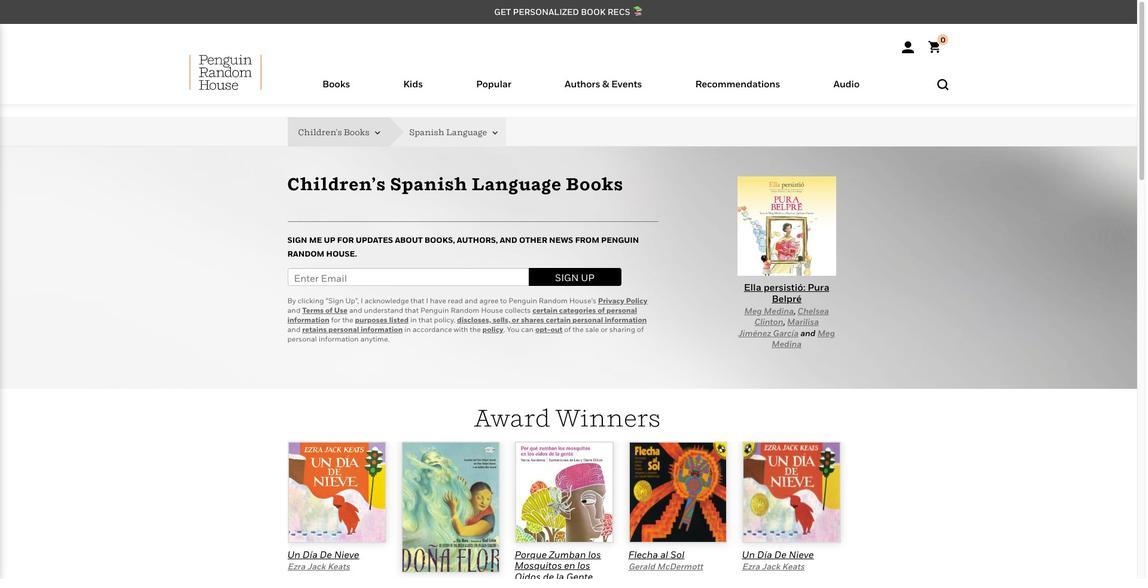 Task type: vqa. For each thing, say whether or not it's contained in the screenshot.
"will" in the "when will my order ship?" link
no



Task type: describe. For each thing, give the bounding box(es) containing it.
of right out
[[565, 325, 571, 334]]

sign in image
[[902, 41, 914, 53]]

gerald
[[629, 562, 655, 572]]

award
[[474, 403, 550, 432]]

popular
[[476, 78, 512, 90]]

1 keats from the left
[[328, 562, 350, 572]]

0 horizontal spatial penguin
[[421, 306, 449, 315]]

porque zumban los mosquitos en los oidos de la gente
[[515, 549, 601, 579]]

up",
[[346, 296, 359, 305]]

children's for children's spanish language books
[[288, 173, 386, 194]]

📚
[[632, 7, 643, 17]]

main navigation element
[[160, 54, 978, 104]]

winners
[[555, 403, 661, 432]]

read
[[448, 296, 463, 305]]

recommendations
[[696, 78, 781, 90]]

and inside for the purposes listed in that policy, discloses, sells, or shares certain personal information and retains personal information in accordance with the policy . you can opt-out
[[288, 325, 301, 334]]

recommendations link
[[696, 78, 781, 104]]

1 vertical spatial that
[[405, 306, 419, 315]]

sells,
[[493, 315, 511, 324]]

Enter Email email field
[[288, 268, 529, 286]]

un día de nieve ezra jack keats for 1st un día de nieve "link"
[[288, 549, 359, 572]]

updates
[[356, 235, 393, 245]]

los up gente
[[588, 549, 601, 561]]

flecha al sol link
[[629, 549, 685, 561]]

authors & events button
[[538, 75, 669, 104]]

browse by category or genre navigation
[[288, 117, 647, 147]]

flecha al sol image
[[629, 442, 727, 543]]

news
[[549, 235, 574, 245]]

of inside certain categories of personal information
[[598, 306, 605, 315]]

oidos
[[515, 571, 541, 579]]

belpré
[[772, 293, 802, 305]]

up inside button
[[581, 272, 595, 284]]

meg medina ,
[[745, 306, 798, 316]]

up inside sign me up for updates about books, authors, and other news from penguin random house.
[[324, 235, 335, 245]]

2 vertical spatial random
[[451, 306, 480, 315]]

children's for children's books
[[298, 127, 342, 137]]

authors & events link
[[565, 78, 642, 104]]

1 horizontal spatial penguin
[[509, 296, 537, 305]]

un for second un día de nieve "link"
[[742, 549, 755, 561]]

de
[[543, 571, 554, 579]]

and down by
[[288, 306, 301, 315]]

search image
[[938, 79, 949, 90]]

sol
[[671, 549, 685, 561]]

angle down image for children's books
[[371, 129, 381, 137]]

personal inside certain categories of personal information
[[607, 306, 637, 315]]

certain inside for the purposes listed in that policy, discloses, sells, or shares certain personal information and retains personal information in accordance with the policy . you can opt-out
[[546, 315, 571, 324]]

kids button
[[377, 75, 450, 104]]

privacy policy link
[[598, 296, 648, 305]]

1 vertical spatial in
[[405, 325, 411, 334]]

me
[[309, 235, 322, 245]]

&
[[603, 78, 609, 90]]

with
[[454, 325, 468, 334]]

shares
[[521, 315, 544, 324]]

meg for meg medina
[[818, 328, 836, 338]]

en
[[564, 560, 576, 572]]

events
[[612, 78, 642, 90]]

chelsea clinton
[[755, 306, 829, 327]]

gente
[[567, 571, 593, 579]]

other
[[519, 235, 548, 245]]

marilisa jiménez garcía link
[[739, 317, 819, 338]]

that inside for the purposes listed in that policy, discloses, sells, or shares certain personal information and retains personal information in accordance with the policy . you can opt-out
[[419, 315, 433, 324]]

retains personal information link
[[302, 325, 403, 334]]

garcía
[[774, 328, 799, 338]]

terms
[[302, 306, 324, 315]]

popular button
[[450, 75, 538, 104]]

shopping cart image
[[929, 34, 949, 53]]

audio button
[[807, 75, 887, 104]]

angle down image for spanish language
[[489, 129, 498, 137]]

marilisa jiménez garcía
[[739, 317, 819, 338]]

policy,
[[434, 315, 456, 324]]

books inside books popup button
[[323, 78, 350, 90]]

un día de nieve image for 1st un día de nieve "link"
[[288, 442, 386, 543]]

you
[[507, 325, 520, 334]]

sale
[[586, 325, 599, 334]]

los right en
[[578, 560, 591, 572]]

chelsea clinton link
[[755, 306, 829, 327]]

Children's Books field
[[298, 117, 407, 146]]

authors & events
[[565, 78, 642, 90]]

0 vertical spatial ,
[[794, 306, 796, 316]]

information inside of the sale or sharing of personal information anytime.
[[319, 334, 359, 343]]

meg medina
[[772, 328, 836, 349]]

policy link
[[483, 325, 504, 334]]

kids link
[[404, 78, 423, 104]]

anytime.
[[361, 334, 390, 343]]

de for second un día de nieve "link"
[[775, 549, 787, 561]]

children's books
[[298, 127, 371, 137]]

2 ezra from the left
[[742, 562, 760, 572]]

jack for 1st un día de nieve "link"
[[307, 562, 326, 572]]

zumban
[[549, 549, 586, 561]]

1 ezra from the left
[[288, 562, 305, 572]]

1 vertical spatial spanish
[[390, 173, 468, 194]]

for inside for the purposes listed in that policy, discloses, sells, or shares certain personal information and retains personal information in accordance with the policy . you can opt-out
[[331, 315, 341, 324]]

ezra jack keats link for 1st un día de nieve "link"
[[288, 562, 350, 572]]

porque zumban los mosquitos en los oidos de la gente link
[[515, 549, 601, 579]]

audio
[[834, 78, 860, 90]]

0 vertical spatial in
[[411, 315, 417, 324]]

personal down use
[[329, 325, 359, 334]]

audio link
[[834, 78, 860, 104]]

purposes
[[355, 315, 388, 324]]

al
[[661, 549, 669, 561]]

doña flor image
[[401, 442, 500, 573]]

policy
[[483, 325, 504, 334]]

from
[[575, 235, 600, 245]]

ella
[[744, 281, 762, 293]]

authors,
[[457, 235, 498, 245]]

opt-out link
[[536, 325, 563, 334]]

sign me up for updates about books, authors, and other news from penguin random house.
[[288, 235, 639, 259]]

marilisa
[[788, 317, 819, 327]]

books inside children's books field
[[344, 127, 370, 137]]

can
[[521, 325, 534, 334]]

jack for second un día de nieve "link"
[[762, 562, 781, 572]]

sign for sign up
[[555, 272, 579, 284]]

information inside certain categories of personal information
[[288, 315, 330, 324]]

discloses, sells, or shares certain personal information link
[[457, 315, 647, 324]]

sign up
[[555, 272, 595, 284]]

and down marilisa
[[799, 328, 818, 338]]

2 keats from the left
[[783, 562, 805, 572]]

pura
[[808, 281, 830, 293]]

books,
[[425, 235, 455, 245]]

jiménez
[[739, 328, 772, 338]]

Spanish Language field
[[410, 117, 506, 146]]

certain inside certain categories of personal information
[[533, 306, 558, 315]]

collects
[[505, 306, 531, 315]]



Task type: locate. For each thing, give the bounding box(es) containing it.
2 día from the left
[[758, 549, 773, 561]]

language
[[446, 127, 487, 137], [472, 173, 562, 194]]

angle down image down kids 'dropdown button'
[[371, 129, 381, 137]]

have
[[430, 296, 446, 305]]

use
[[334, 306, 348, 315]]

un for 1st un día de nieve "link"
[[288, 549, 301, 561]]

1 horizontal spatial ezra jack keats link
[[742, 562, 805, 572]]

0 vertical spatial meg
[[745, 306, 762, 316]]

2 un día de nieve ezra jack keats from the left
[[742, 549, 814, 572]]

1 horizontal spatial un día de nieve ezra jack keats
[[742, 549, 814, 572]]

agree
[[480, 296, 499, 305]]

sign left me
[[288, 235, 307, 245]]

2 jack from the left
[[762, 562, 781, 572]]

and inside sign me up for updates about books, authors, and other news from penguin random house.
[[500, 235, 518, 245]]

2 i from the left
[[426, 296, 429, 305]]

angle down image inside spanish language field
[[489, 129, 498, 137]]

0 horizontal spatial angle down image
[[371, 129, 381, 137]]

of down privacy
[[598, 306, 605, 315]]

1 ezra jack keats link from the left
[[288, 562, 350, 572]]

, up marilisa
[[794, 306, 796, 316]]

i left "have"
[[426, 296, 429, 305]]

books up children's books
[[323, 78, 350, 90]]

meg inside meg medina
[[818, 328, 836, 338]]

the left sale
[[573, 325, 584, 334]]

clicking
[[298, 296, 324, 305]]

or right sale
[[601, 325, 608, 334]]

opt-
[[536, 325, 551, 334]]

mosquitos
[[515, 560, 562, 572]]

angle down image
[[371, 129, 381, 137], [489, 129, 498, 137]]

of
[[326, 306, 333, 315], [598, 306, 605, 315], [565, 325, 571, 334], [637, 325, 644, 334]]

books
[[323, 78, 350, 90], [344, 127, 370, 137], [566, 173, 624, 194]]

for the purposes listed in that policy, discloses, sells, or shares certain personal information and retains personal information in accordance with the policy . you can opt-out
[[288, 315, 647, 334]]

of right sharing
[[637, 325, 644, 334]]

language up other
[[472, 173, 562, 194]]

children's inside field
[[298, 127, 342, 137]]

categories
[[559, 306, 596, 315]]

books down books link
[[344, 127, 370, 137]]

up up house's
[[581, 272, 595, 284]]

1 horizontal spatial random
[[451, 306, 480, 315]]

meg medina link up clinton
[[745, 306, 794, 316]]

1 horizontal spatial un día de nieve image
[[742, 442, 841, 543]]

the for of
[[573, 325, 584, 334]]

and right read
[[465, 296, 478, 305]]

1 vertical spatial sign
[[555, 272, 579, 284]]

1 horizontal spatial i
[[426, 296, 429, 305]]

certain
[[533, 306, 558, 315], [546, 315, 571, 324]]

1 horizontal spatial or
[[601, 325, 608, 334]]

porque zumban los mosquitos en los oidos de la gente image
[[515, 442, 614, 543]]

recs
[[608, 7, 631, 17]]

personalized
[[513, 7, 579, 17]]

medina for meg medina
[[772, 339, 802, 349]]

0 horizontal spatial un día de nieve link
[[288, 549, 359, 561]]

clinton
[[755, 317, 784, 327]]

1 vertical spatial or
[[601, 325, 608, 334]]

2 horizontal spatial random
[[539, 296, 568, 305]]

the inside of the sale or sharing of personal information anytime.
[[573, 325, 584, 334]]

spanish inside field
[[410, 127, 445, 137]]

that up the listed
[[405, 306, 419, 315]]

medina for meg medina ,
[[764, 306, 794, 316]]

personal down the retains
[[288, 334, 317, 343]]

spanish down kids link
[[410, 127, 445, 137]]

2 vertical spatial that
[[419, 315, 433, 324]]

0 horizontal spatial meg
[[745, 306, 762, 316]]

medina down garcía
[[772, 339, 802, 349]]

up right me
[[324, 235, 335, 245]]

jack
[[307, 562, 326, 572], [762, 562, 781, 572]]

día
[[303, 549, 318, 561], [758, 549, 773, 561]]

award winners
[[474, 403, 661, 432]]

1 horizontal spatial un
[[742, 549, 755, 561]]

1 vertical spatial ,
[[784, 317, 788, 327]]

meg up clinton
[[745, 306, 762, 316]]

0 horizontal spatial i
[[361, 296, 363, 305]]

1 horizontal spatial de
[[775, 549, 787, 561]]

personal inside of the sale or sharing of personal information anytime.
[[288, 334, 317, 343]]

0 horizontal spatial the
[[342, 315, 353, 324]]

that
[[411, 296, 425, 305], [405, 306, 419, 315], [419, 315, 433, 324]]

acknowledge
[[365, 296, 409, 305]]

policy
[[626, 296, 648, 305]]

and left the retains
[[288, 325, 301, 334]]

1 vertical spatial random
[[539, 296, 568, 305]]

1 i from the left
[[361, 296, 363, 305]]

nieve for 1st un día de nieve "link"
[[334, 549, 359, 561]]

0 vertical spatial spanish
[[410, 127, 445, 137]]

2 un día de nieve link from the left
[[742, 549, 814, 561]]

information
[[288, 315, 330, 324], [605, 315, 647, 324], [361, 325, 403, 334], [319, 334, 359, 343]]

persistió:
[[764, 281, 806, 293]]

terms of use link
[[302, 306, 348, 315]]

1 vertical spatial language
[[472, 173, 562, 194]]

penguin random house image
[[189, 54, 261, 90]]

get personalized book recs 📚
[[494, 7, 643, 17]]

2 nieve from the left
[[789, 549, 814, 561]]

1 un from the left
[[288, 549, 301, 561]]

random up discloses, sells, or shares certain personal information 'link'
[[539, 296, 568, 305]]

1 horizontal spatial the
[[470, 325, 481, 334]]

ezra jack keats link for second un día de nieve "link"
[[742, 562, 805, 572]]

1 vertical spatial children's
[[288, 173, 386, 194]]

information down retains personal information link
[[319, 334, 359, 343]]

0 vertical spatial random
[[288, 249, 325, 259]]

1 vertical spatial up
[[581, 272, 595, 284]]

un día de nieve image
[[288, 442, 386, 543], [742, 442, 841, 543]]

0 horizontal spatial up
[[324, 235, 335, 245]]

spanish
[[410, 127, 445, 137], [390, 173, 468, 194]]

1 horizontal spatial día
[[758, 549, 773, 561]]

children's down children's books
[[288, 173, 386, 194]]

2 un from the left
[[742, 549, 755, 561]]

sign inside sign me up for updates about books, authors, and other news from penguin random house.
[[288, 235, 307, 245]]

0 horizontal spatial día
[[303, 549, 318, 561]]

for inside sign me up for updates about books, authors, and other news from penguin random house.
[[337, 235, 354, 245]]

spanish language
[[410, 127, 489, 137]]

2 un día de nieve image from the left
[[742, 442, 841, 543]]

0 vertical spatial or
[[512, 315, 520, 324]]

la
[[556, 571, 564, 579]]

penguin
[[602, 235, 639, 245], [509, 296, 537, 305], [421, 306, 449, 315]]

un día de nieve link
[[288, 549, 359, 561], [742, 549, 814, 561]]

de
[[320, 549, 332, 561], [775, 549, 787, 561]]

meg down chelsea
[[818, 328, 836, 338]]

random down me
[[288, 249, 325, 259]]

sign
[[288, 235, 307, 245], [555, 272, 579, 284]]

recommendations button
[[669, 75, 807, 104]]

for down use
[[331, 315, 341, 324]]

1 horizontal spatial sign
[[555, 272, 579, 284]]

0 horizontal spatial ,
[[784, 317, 788, 327]]

0 vertical spatial penguin
[[602, 235, 639, 245]]

personal up sale
[[573, 315, 603, 324]]

0 horizontal spatial random
[[288, 249, 325, 259]]

1 vertical spatial books
[[344, 127, 370, 137]]

get personalized book recs 📚 link
[[494, 7, 643, 17]]

mcdermott
[[657, 562, 703, 572]]

0 horizontal spatial keats
[[328, 562, 350, 572]]

flecha
[[629, 549, 658, 561]]

día for second un día de nieve "link"
[[758, 549, 773, 561]]

1 horizontal spatial keats
[[783, 562, 805, 572]]

spanish down spanish language at the top left of the page
[[390, 173, 468, 194]]

0 horizontal spatial un día de nieve image
[[288, 442, 386, 543]]

medina down belpré
[[764, 306, 794, 316]]

and left other
[[500, 235, 518, 245]]

de for 1st un día de nieve "link"
[[320, 549, 332, 561]]

1 nieve from the left
[[334, 549, 359, 561]]

sign for sign me up for updates about books, authors, and other news from penguin random house.
[[288, 235, 307, 245]]

0 horizontal spatial sign
[[288, 235, 307, 245]]

or inside for the purposes listed in that policy, discloses, sells, or shares certain personal information and retains personal information in accordance with the policy . you can opt-out
[[512, 315, 520, 324]]

1 jack from the left
[[307, 562, 326, 572]]

0 horizontal spatial un día de nieve ezra jack keats
[[288, 549, 359, 572]]

penguin right from
[[602, 235, 639, 245]]

ella persistió: pura belpré link
[[738, 177, 837, 305]]

and down the up",
[[349, 306, 362, 315]]

1 vertical spatial certain
[[546, 315, 571, 324]]

information up sharing
[[605, 315, 647, 324]]

purposes listed link
[[355, 315, 409, 324]]

1 horizontal spatial un día de nieve link
[[742, 549, 814, 561]]

children's
[[298, 127, 342, 137], [288, 173, 386, 194]]

2 vertical spatial books
[[566, 173, 624, 194]]

0 vertical spatial language
[[446, 127, 487, 137]]

of down the "sign
[[326, 306, 333, 315]]

día for 1st un día de nieve "link"
[[303, 549, 318, 561]]

information down the terms
[[288, 315, 330, 324]]

children's down books link
[[298, 127, 342, 137]]

penguin up "collects"
[[509, 296, 537, 305]]

certain categories of personal information link
[[288, 306, 637, 324]]

books up from
[[566, 173, 624, 194]]

flecha al sol gerald mcdermott
[[629, 549, 703, 572]]

understand
[[364, 306, 404, 315]]

1 horizontal spatial ezra
[[742, 562, 760, 572]]

in right the listed
[[411, 315, 417, 324]]

0 horizontal spatial ezra jack keats link
[[288, 562, 350, 572]]

the for for
[[342, 315, 353, 324]]

2 de from the left
[[775, 549, 787, 561]]

1 horizontal spatial ,
[[794, 306, 796, 316]]

1 un día de nieve ezra jack keats from the left
[[288, 549, 359, 572]]

meg for meg medina ,
[[745, 306, 762, 316]]

1 horizontal spatial jack
[[762, 562, 781, 572]]

listed
[[389, 315, 409, 324]]

ezra
[[288, 562, 305, 572], [742, 562, 760, 572]]

1 vertical spatial meg
[[818, 328, 836, 338]]

1 vertical spatial for
[[331, 315, 341, 324]]

medina
[[764, 306, 794, 316], [772, 339, 802, 349]]

medina inside meg medina
[[772, 339, 802, 349]]

house.
[[326, 249, 357, 259]]

by
[[288, 296, 296, 305]]

get
[[494, 7, 511, 17]]

to
[[500, 296, 507, 305]]

1 horizontal spatial up
[[581, 272, 595, 284]]

certain up discloses, sells, or shares certain personal information 'link'
[[533, 306, 558, 315]]

house
[[481, 306, 503, 315]]

1 horizontal spatial angle down image
[[489, 129, 498, 137]]

the up retains personal information link
[[342, 315, 353, 324]]

or inside of the sale or sharing of personal information anytime.
[[601, 325, 608, 334]]

0 vertical spatial meg medina link
[[745, 306, 794, 316]]

1 de from the left
[[320, 549, 332, 561]]

0 horizontal spatial or
[[512, 315, 520, 324]]

2 horizontal spatial the
[[573, 325, 584, 334]]

0 vertical spatial books
[[323, 78, 350, 90]]

0 vertical spatial that
[[411, 296, 425, 305]]

for up house.
[[337, 235, 354, 245]]

1 un día de nieve link from the left
[[288, 549, 359, 561]]

angle down image down popular popup button
[[489, 129, 498, 137]]

children's spanish language books
[[288, 173, 624, 194]]

of inside by clicking "sign up", i acknowledge that i have read and agree to penguin random house's privacy policy and terms of use and understand that penguin random house collects
[[326, 306, 333, 315]]

0 vertical spatial for
[[337, 235, 354, 245]]

that left "have"
[[411, 296, 425, 305]]

0 vertical spatial children's
[[298, 127, 342, 137]]

certain categories of personal information
[[288, 306, 637, 324]]

about
[[395, 235, 423, 245]]

sign up house's
[[555, 272, 579, 284]]

personal down privacy policy link
[[607, 306, 637, 315]]

in
[[411, 315, 417, 324], [405, 325, 411, 334]]

penguin inside sign me up for updates about books, authors, and other news from penguin random house.
[[602, 235, 639, 245]]

of the sale or sharing of personal information anytime.
[[288, 325, 644, 343]]

1 horizontal spatial nieve
[[789, 549, 814, 561]]

random
[[288, 249, 325, 259], [539, 296, 568, 305], [451, 306, 480, 315]]

the down discloses,
[[470, 325, 481, 334]]

1 día from the left
[[303, 549, 318, 561]]

0 vertical spatial certain
[[533, 306, 558, 315]]

random up discloses,
[[451, 306, 480, 315]]

0 vertical spatial medina
[[764, 306, 794, 316]]

0 horizontal spatial de
[[320, 549, 332, 561]]

un día de nieve image for second un día de nieve "link"
[[742, 442, 841, 543]]

0 horizontal spatial jack
[[307, 562, 326, 572]]

1 vertical spatial penguin
[[509, 296, 537, 305]]

information down purposes listed "link"
[[361, 325, 403, 334]]

sharing
[[610, 325, 636, 334]]

0 horizontal spatial un
[[288, 549, 301, 561]]

meg medina link down marilisa
[[772, 328, 836, 349]]

1 vertical spatial meg medina link
[[772, 328, 836, 349]]

authors
[[565, 78, 601, 90]]

un día de nieve ezra jack keats
[[288, 549, 359, 572], [742, 549, 814, 572]]

and
[[500, 235, 518, 245], [465, 296, 478, 305], [288, 306, 301, 315], [349, 306, 362, 315], [288, 325, 301, 334], [799, 328, 818, 338]]

porque
[[515, 549, 547, 561]]

0 horizontal spatial nieve
[[334, 549, 359, 561]]

in down the listed
[[405, 325, 411, 334]]

angle down image inside children's books field
[[371, 129, 381, 137]]

language inside field
[[446, 127, 487, 137]]

chelsea
[[798, 306, 829, 316]]

that up accordance
[[419, 315, 433, 324]]

2 ezra jack keats link from the left
[[742, 562, 805, 572]]

2 angle down image from the left
[[489, 129, 498, 137]]

certain up out
[[546, 315, 571, 324]]

"sign
[[326, 296, 344, 305]]

sign up button
[[529, 268, 622, 286]]

2 vertical spatial penguin
[[421, 306, 449, 315]]

sign inside sign up button
[[555, 272, 579, 284]]

books button
[[296, 75, 377, 104]]

language down popular popup button
[[446, 127, 487, 137]]

or down "collects"
[[512, 315, 520, 324]]

gerald mcdermott link
[[629, 562, 703, 572]]

un
[[288, 549, 301, 561], [742, 549, 755, 561]]

1 angle down image from the left
[[371, 129, 381, 137]]

penguin down "have"
[[421, 306, 449, 315]]

1 un día de nieve image from the left
[[288, 442, 386, 543]]

ella persistió: pura belpré
[[744, 281, 830, 305]]

ezra jack keats link
[[288, 562, 350, 572], [742, 562, 805, 572]]

random inside sign me up for updates about books, authors, and other news from penguin random house.
[[288, 249, 325, 259]]

or
[[512, 315, 520, 324], [601, 325, 608, 334]]

1 vertical spatial medina
[[772, 339, 802, 349]]

, up garcía
[[784, 317, 788, 327]]

0 horizontal spatial ezra
[[288, 562, 305, 572]]

2 horizontal spatial penguin
[[602, 235, 639, 245]]

un día de nieve ezra jack keats for second un día de nieve "link"
[[742, 549, 814, 572]]

retains
[[302, 325, 327, 334]]

1 horizontal spatial meg
[[818, 328, 836, 338]]

0 vertical spatial sign
[[288, 235, 307, 245]]

nieve
[[334, 549, 359, 561], [789, 549, 814, 561]]

i right the up",
[[361, 296, 363, 305]]

0 vertical spatial up
[[324, 235, 335, 245]]

nieve for second un día de nieve "link"
[[789, 549, 814, 561]]



